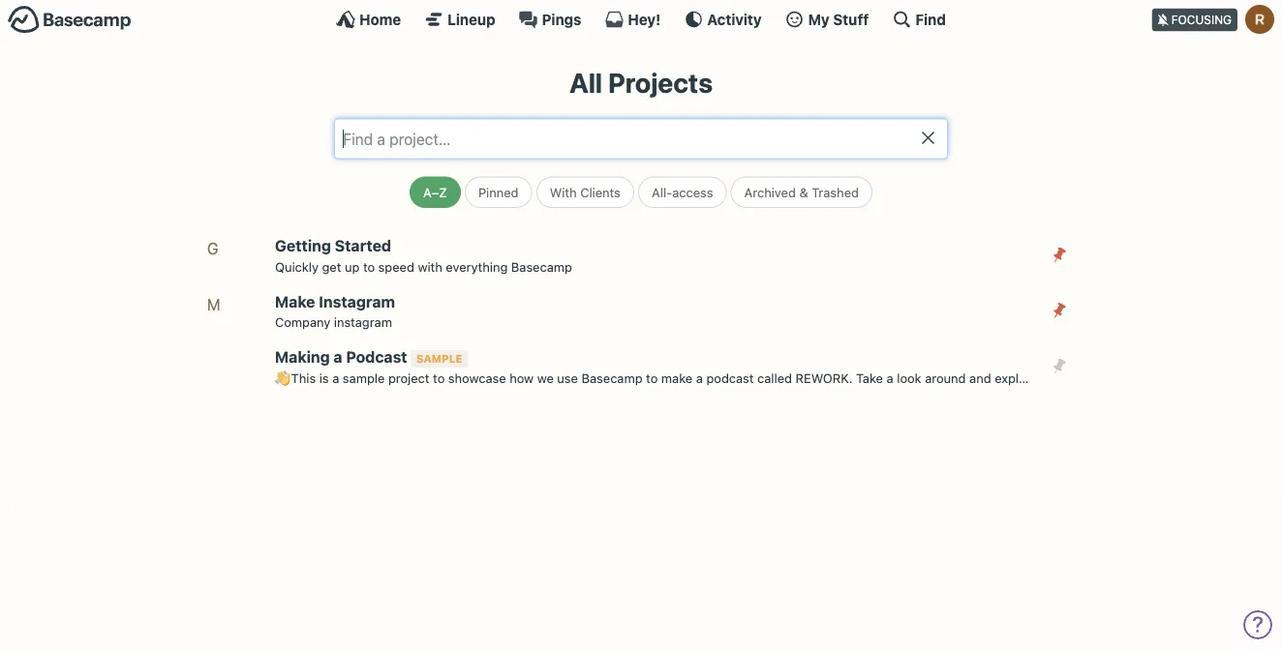 Task type: describe. For each thing, give the bounding box(es) containing it.
access
[[672, 185, 713, 199]]

to inside getting started quickly get up to speed with everything basecamp
[[363, 260, 375, 274]]

archived & trashed link
[[731, 177, 872, 208]]

sample
[[416, 352, 462, 366]]

a right make on the right of the page
[[696, 371, 703, 385]]

2 horizontal spatial to
[[646, 371, 658, 385]]

all-access
[[652, 185, 713, 199]]

showcase
[[448, 371, 506, 385]]

making
[[275, 348, 330, 367]]

a right the making
[[334, 348, 342, 367]]

my stuff button
[[785, 10, 869, 29]]

up
[[345, 260, 360, 274]]

navigation containing a–z
[[130, 169, 1152, 208]]

clients
[[580, 185, 621, 199]]

with
[[418, 260, 442, 274]]

we
[[537, 371, 554, 385]]

g
[[207, 240, 218, 258]]

called
[[757, 371, 792, 385]]

archived
[[744, 185, 796, 199]]

basecamp inside "making a podcast sample 👋 this is a sample project to showcase how we use basecamp to make a podcast called rework. take a look around and explore!"
[[582, 371, 643, 385]]

home
[[359, 11, 401, 28]]

all-access link
[[638, 177, 727, 208]]

lineup link
[[424, 10, 495, 29]]

lineup
[[448, 11, 495, 28]]

a left look
[[887, 371, 893, 385]]

basecamp inside getting started quickly get up to speed with everything basecamp
[[511, 260, 572, 274]]

is
[[319, 371, 329, 385]]

a–z link
[[410, 177, 461, 208]]

find button
[[892, 10, 946, 29]]

find
[[915, 11, 946, 28]]

company
[[275, 315, 330, 330]]

getting
[[275, 237, 331, 255]]

instagram
[[319, 292, 395, 311]]

&
[[799, 185, 808, 199]]

and
[[969, 371, 991, 385]]

pinned
[[478, 185, 519, 199]]

focusing
[[1171, 13, 1232, 27]]

👋
[[275, 371, 288, 385]]

all
[[569, 67, 602, 99]]

get
[[322, 260, 341, 274]]

a–z
[[423, 185, 447, 199]]

switch accounts image
[[8, 5, 132, 35]]



Task type: vqa. For each thing, say whether or not it's contained in the screenshot.
"is"
yes



Task type: locate. For each thing, give the bounding box(es) containing it.
a right is
[[332, 371, 339, 385]]

projects
[[608, 67, 713, 99]]

all projects
[[569, 67, 713, 99]]

my
[[808, 11, 830, 28]]

0 vertical spatial basecamp
[[511, 260, 572, 274]]

podcast
[[346, 348, 407, 367]]

focusing button
[[1152, 0, 1282, 38]]

basecamp right use
[[582, 371, 643, 385]]

everything
[[446, 260, 508, 274]]

1 vertical spatial basecamp
[[582, 371, 643, 385]]

trashed
[[812, 185, 859, 199]]

my stuff
[[808, 11, 869, 28]]

1 horizontal spatial to
[[433, 371, 445, 385]]

with clients
[[550, 185, 621, 199]]

take
[[856, 371, 883, 385]]

this
[[291, 371, 316, 385]]

activity link
[[684, 10, 762, 29]]

instagram
[[334, 315, 392, 330]]

Find a project… text field
[[334, 118, 948, 159]]

0 horizontal spatial to
[[363, 260, 375, 274]]

hey! button
[[605, 10, 661, 29]]

activity
[[707, 11, 762, 28]]

sample
[[343, 371, 385, 385]]

all-
[[652, 185, 672, 199]]

with
[[550, 185, 577, 199]]

make
[[275, 292, 315, 311]]

rework.
[[796, 371, 853, 385]]

basecamp right everything
[[511, 260, 572, 274]]

ruby image
[[1245, 5, 1274, 34]]

around
[[925, 371, 966, 385]]

project
[[388, 371, 429, 385]]

with clients link
[[536, 177, 634, 208]]

use
[[557, 371, 578, 385]]

navigation
[[130, 169, 1152, 208]]

basecamp
[[511, 260, 572, 274], [582, 371, 643, 385]]

started
[[335, 237, 391, 255]]

a
[[334, 348, 342, 367], [332, 371, 339, 385], [696, 371, 703, 385], [887, 371, 893, 385]]

to right up
[[363, 260, 375, 274]]

None submit
[[1044, 240, 1075, 271], [1044, 296, 1075, 327], [1044, 351, 1075, 382], [1044, 240, 1075, 271], [1044, 296, 1075, 327], [1044, 351, 1075, 382]]

0 horizontal spatial basecamp
[[511, 260, 572, 274]]

quickly
[[275, 260, 319, 274]]

to
[[363, 260, 375, 274], [433, 371, 445, 385], [646, 371, 658, 385]]

look
[[897, 371, 921, 385]]

to left make on the right of the page
[[646, 371, 658, 385]]

make instagram company instagram
[[275, 292, 395, 330]]

main element
[[0, 0, 1282, 38]]

stuff
[[833, 11, 869, 28]]

pings button
[[519, 10, 581, 29]]

podcast
[[706, 371, 754, 385]]

hey!
[[628, 11, 661, 28]]

archived & trashed
[[744, 185, 859, 199]]

speed
[[378, 260, 414, 274]]

to down sample
[[433, 371, 445, 385]]

pings
[[542, 11, 581, 28]]

1 horizontal spatial basecamp
[[582, 371, 643, 385]]

pinned link
[[465, 177, 532, 208]]

how
[[510, 371, 534, 385]]

home link
[[336, 10, 401, 29]]

m
[[207, 295, 220, 314]]

make
[[661, 371, 693, 385]]

explore!
[[995, 371, 1042, 385]]

making a podcast sample 👋 this is a sample project to showcase how we use basecamp to make a podcast called rework. take a look around and explore!
[[275, 348, 1042, 385]]

getting started quickly get up to speed with everything basecamp
[[275, 237, 572, 274]]



